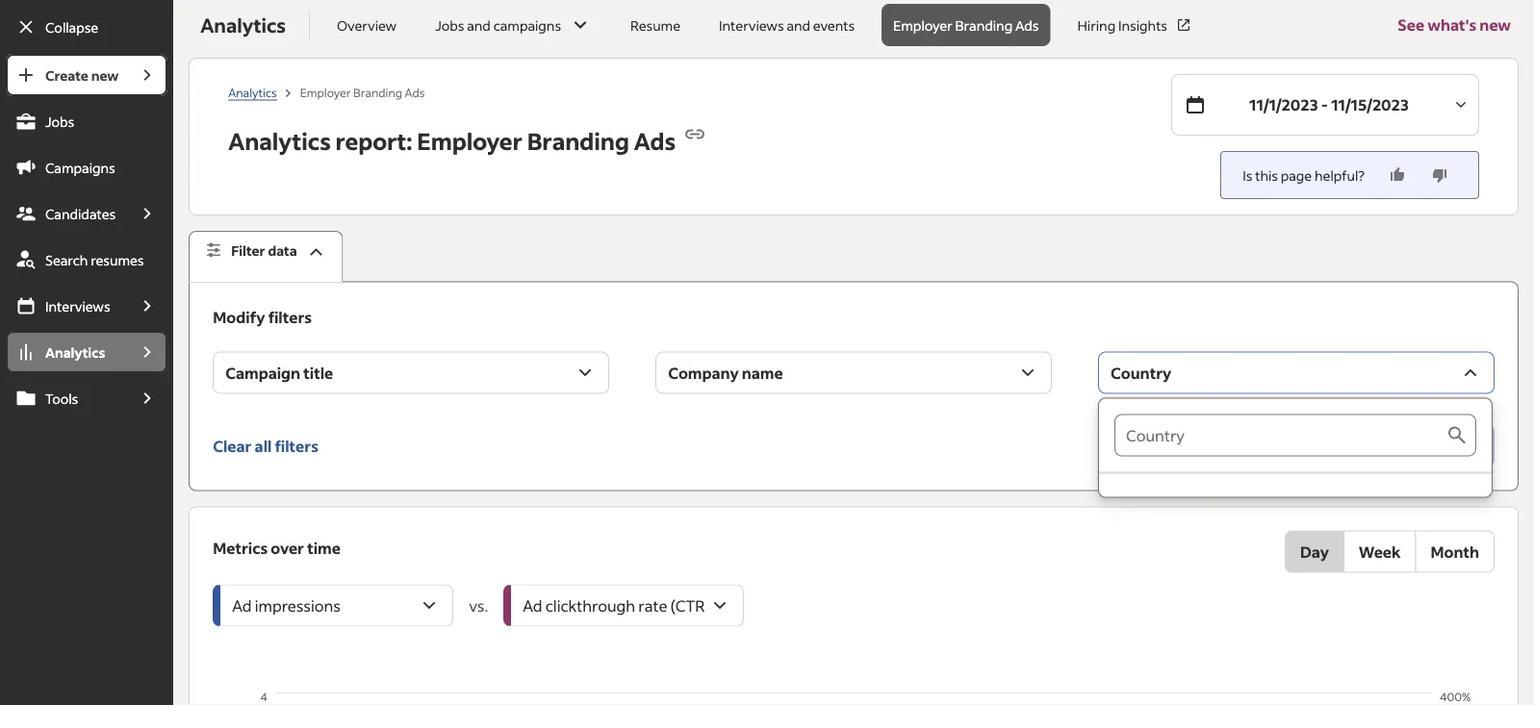 Task type: vqa. For each thing, say whether or not it's contained in the screenshot.
the bottom new
yes



Task type: locate. For each thing, give the bounding box(es) containing it.
1 vertical spatial jobs
[[45, 113, 74, 130]]

tools link
[[6, 377, 127, 420]]

-
[[1321, 95, 1328, 115]]

0 horizontal spatial branding
[[353, 85, 402, 99]]

2 vertical spatial branding
[[527, 126, 629, 156]]

interviews left events
[[719, 16, 784, 34]]

analytics report: employer branding ads
[[228, 126, 676, 156]]

page
[[1281, 166, 1312, 184]]

1 vertical spatial interviews
[[45, 297, 110, 315]]

0 horizontal spatial and
[[467, 16, 491, 34]]

employer up report:
[[300, 85, 351, 99]]

day
[[1300, 542, 1329, 562]]

filters inside clear all filters button
[[275, 436, 318, 456]]

new
[[1480, 15, 1511, 35], [91, 66, 119, 84]]

interviews
[[719, 16, 784, 34], [45, 297, 110, 315]]

clear all filters button
[[213, 425, 318, 467]]

ads left hiring
[[1015, 16, 1039, 34]]

and left events
[[787, 16, 810, 34]]

1 horizontal spatial jobs
[[435, 16, 464, 34]]

see what's new
[[1398, 15, 1511, 35]]

filters right all
[[275, 436, 318, 456]]

0 vertical spatial analytics link
[[228, 85, 277, 100]]

new right what's
[[1480, 15, 1511, 35]]

jobs left campaigns
[[435, 16, 464, 34]]

0 horizontal spatial new
[[91, 66, 119, 84]]

11/15/2023
[[1331, 95, 1409, 115]]

1 vertical spatial branding
[[353, 85, 402, 99]]

1 vertical spatial new
[[91, 66, 119, 84]]

2 horizontal spatial branding
[[955, 16, 1013, 34]]

0 vertical spatial filters
[[268, 307, 312, 327]]

show shareable url image
[[683, 123, 706, 146]]

cancel button
[[1286, 425, 1366, 467]]

campaign title
[[225, 363, 333, 383]]

ads left show shareable url image
[[634, 126, 676, 156]]

search
[[45, 251, 88, 269]]

2 horizontal spatial employer
[[893, 16, 952, 34]]

analytics
[[200, 13, 286, 38], [228, 85, 277, 99], [228, 126, 331, 156], [45, 344, 105, 361]]

0 vertical spatial jobs
[[435, 16, 464, 34]]

1 vertical spatial employer branding ads
[[300, 85, 425, 99]]

collapse button
[[6, 6, 168, 48]]

1 horizontal spatial employer
[[417, 126, 523, 156]]

1 and from the left
[[467, 16, 491, 34]]

overview link
[[325, 4, 408, 46]]

and inside button
[[467, 16, 491, 34]]

title
[[303, 363, 333, 383]]

0 horizontal spatial ads
[[405, 85, 425, 99]]

and for interviews
[[787, 16, 810, 34]]

0 horizontal spatial jobs
[[45, 113, 74, 130]]

0 horizontal spatial analytics link
[[6, 331, 127, 373]]

is
[[1243, 166, 1252, 184]]

metrics over time
[[213, 538, 341, 558]]

new inside button
[[1480, 15, 1511, 35]]

1 vertical spatial employer
[[300, 85, 351, 99]]

jobs down the create new link
[[45, 113, 74, 130]]

employer right report:
[[417, 126, 523, 156]]

analytics link
[[228, 85, 277, 100], [6, 331, 127, 373]]

interviews down search resumes link
[[45, 297, 110, 315]]

clear all filters
[[213, 436, 318, 456]]

interviews and events link
[[707, 4, 866, 46]]

campaigns
[[45, 159, 115, 176]]

new inside menu bar
[[91, 66, 119, 84]]

what's
[[1427, 15, 1476, 35]]

2 horizontal spatial ads
[[1015, 16, 1039, 34]]

0 vertical spatial interviews
[[719, 16, 784, 34]]

ads
[[1015, 16, 1039, 34], [405, 85, 425, 99], [634, 126, 676, 156]]

0 vertical spatial employer branding ads
[[893, 16, 1039, 34]]

company name button
[[656, 352, 1052, 394]]

all
[[255, 436, 272, 456]]

branding
[[955, 16, 1013, 34], [353, 85, 402, 99], [527, 126, 629, 156]]

jobs
[[435, 16, 464, 34], [45, 113, 74, 130]]

see what's new button
[[1398, 0, 1511, 58]]

jobs link
[[6, 100, 168, 142]]

1 vertical spatial filters
[[275, 436, 318, 456]]

hiring insights link
[[1066, 4, 1204, 46]]

resume link
[[619, 4, 692, 46]]

0 vertical spatial new
[[1480, 15, 1511, 35]]

modify
[[213, 307, 265, 327]]

employer right events
[[893, 16, 952, 34]]

1 vertical spatial analytics link
[[6, 331, 127, 373]]

region
[[213, 689, 1495, 705]]

1 horizontal spatial new
[[1480, 15, 1511, 35]]

employer
[[893, 16, 952, 34], [300, 85, 351, 99], [417, 126, 523, 156]]

over
[[271, 538, 304, 558]]

1 horizontal spatial branding
[[527, 126, 629, 156]]

0 horizontal spatial interviews
[[45, 297, 110, 315]]

week
[[1359, 542, 1401, 562]]

and
[[467, 16, 491, 34], [787, 16, 810, 34]]

11/1/2023
[[1249, 95, 1318, 115]]

menu bar
[[0, 54, 173, 705]]

1 horizontal spatial analytics link
[[228, 85, 277, 100]]

time
[[307, 538, 341, 558]]

1 horizontal spatial interviews
[[719, 16, 784, 34]]

0 vertical spatial branding
[[955, 16, 1013, 34]]

company name
[[668, 363, 783, 383]]

2 vertical spatial employer
[[417, 126, 523, 156]]

search resumes
[[45, 251, 144, 269]]

create new
[[45, 66, 119, 84]]

name
[[742, 363, 783, 383]]

interviews inside menu bar
[[45, 297, 110, 315]]

1 horizontal spatial and
[[787, 16, 810, 34]]

filters
[[268, 307, 312, 327], [275, 436, 318, 456]]

campaign title button
[[213, 352, 609, 394]]

1 horizontal spatial ads
[[634, 126, 676, 156]]

0 horizontal spatial employer
[[300, 85, 351, 99]]

employer branding ads
[[893, 16, 1039, 34], [300, 85, 425, 99]]

new right the create
[[91, 66, 119, 84]]

filters right 'modify'
[[268, 307, 312, 327]]

2 and from the left
[[787, 16, 810, 34]]

jobs and campaigns
[[435, 16, 561, 34]]

modify filters
[[213, 307, 312, 327]]

events
[[813, 16, 855, 34]]

and left campaigns
[[467, 16, 491, 34]]

menu bar containing create new
[[0, 54, 173, 705]]

filter data button
[[189, 231, 343, 283]]

jobs inside button
[[435, 16, 464, 34]]

ads up analytics report: employer branding ads
[[405, 85, 425, 99]]

tools
[[45, 390, 78, 407]]



Task type: describe. For each thing, give the bounding box(es) containing it.
Country field
[[1115, 414, 1446, 457]]

country button
[[1098, 352, 1495, 394]]

11/1/2023 - 11/15/2023
[[1249, 95, 1409, 115]]

create new link
[[6, 54, 127, 96]]

cancel
[[1301, 436, 1351, 456]]

overview
[[337, 16, 397, 34]]

this page is not helpful image
[[1430, 166, 1449, 185]]

vs.
[[469, 596, 488, 616]]

candidates
[[45, 205, 116, 222]]

1 horizontal spatial employer branding ads
[[893, 16, 1039, 34]]

report:
[[335, 126, 412, 156]]

campaigns
[[493, 16, 561, 34]]

create
[[45, 66, 88, 84]]

interviews for interviews and events
[[719, 16, 784, 34]]

company
[[668, 363, 739, 383]]

campaigns link
[[6, 146, 168, 189]]

jobs for jobs and campaigns
[[435, 16, 464, 34]]

this
[[1255, 166, 1278, 184]]

and for jobs
[[467, 16, 491, 34]]

helpful?
[[1315, 166, 1365, 184]]

hiring insights
[[1077, 16, 1167, 34]]

hiring
[[1077, 16, 1116, 34]]

jobs and campaigns button
[[424, 4, 603, 46]]

is this page helpful?
[[1243, 166, 1365, 184]]

jobs for jobs
[[45, 113, 74, 130]]

country
[[1111, 363, 1171, 383]]

0 vertical spatial employer
[[893, 16, 952, 34]]

insights
[[1118, 16, 1167, 34]]

data
[[268, 242, 297, 259]]

0 vertical spatial ads
[[1015, 16, 1039, 34]]

filter data
[[231, 242, 297, 259]]

resumes
[[91, 251, 144, 269]]

interviews and events
[[719, 16, 855, 34]]

interviews link
[[6, 285, 127, 327]]

interviews for interviews
[[45, 297, 110, 315]]

collapse
[[45, 18, 98, 36]]

clear
[[213, 436, 252, 456]]

search resumes link
[[6, 239, 168, 281]]

candidates link
[[6, 192, 127, 235]]

month
[[1431, 542, 1479, 562]]

see
[[1398, 15, 1424, 35]]

this page is helpful image
[[1388, 166, 1407, 185]]

campaign
[[225, 363, 300, 383]]

metrics
[[213, 538, 268, 558]]

filter
[[231, 242, 265, 259]]

1 vertical spatial ads
[[405, 85, 425, 99]]

resume
[[630, 16, 680, 34]]

country list box
[[1099, 399, 1492, 497]]

0 horizontal spatial employer branding ads
[[300, 85, 425, 99]]

employer branding ads link
[[882, 4, 1050, 46]]

2 vertical spatial ads
[[634, 126, 676, 156]]



